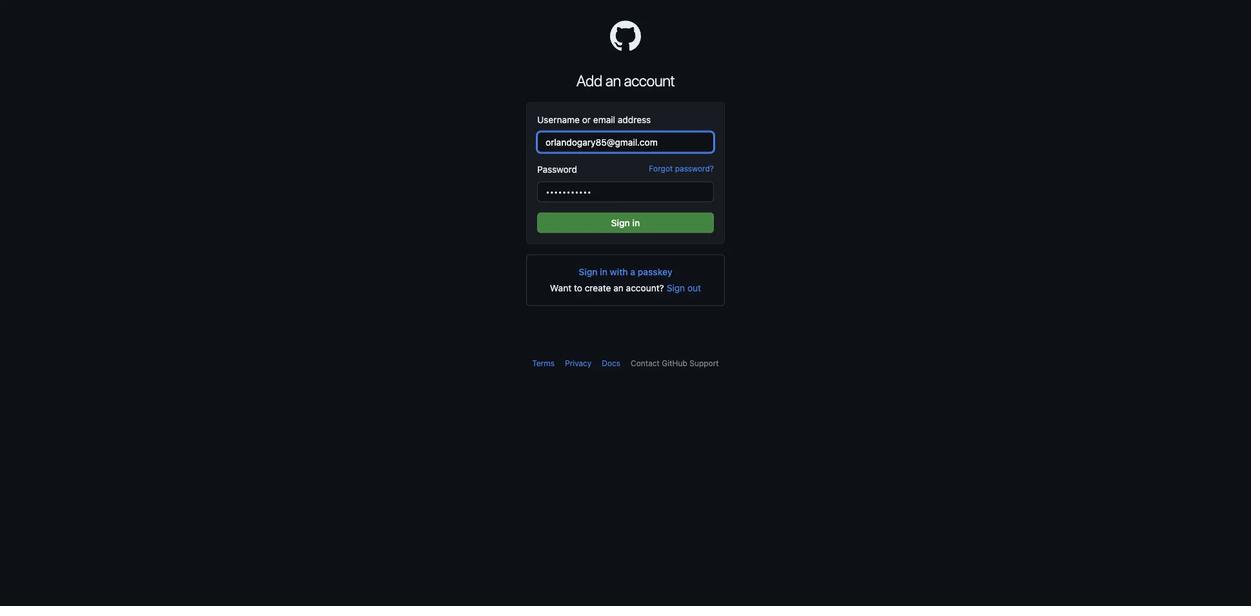 Task type: locate. For each thing, give the bounding box(es) containing it.
support
[[690, 359, 719, 368]]

in
[[600, 267, 608, 277]]

create
[[585, 283, 611, 293]]

want to create an account?
[[550, 283, 664, 293]]

docs link
[[602, 359, 621, 368]]

an
[[605, 71, 621, 89], [614, 283, 624, 293]]

an right add
[[605, 71, 621, 89]]

docs
[[602, 359, 621, 368]]

privacy link
[[565, 359, 592, 368]]

want
[[550, 283, 572, 293]]

None submit
[[537, 213, 714, 233], [667, 282, 701, 295], [537, 213, 714, 233], [667, 282, 701, 295]]

a
[[630, 267, 635, 277]]

username
[[537, 114, 580, 125]]

forgot password? link
[[649, 163, 714, 174]]

contact
[[631, 359, 660, 368]]

Username or email address text field
[[537, 132, 714, 153]]

or
[[582, 114, 591, 125]]

username or email address
[[537, 114, 651, 125]]

an down with
[[614, 283, 624, 293]]

add an account
[[576, 71, 675, 89]]

0 vertical spatial an
[[605, 71, 621, 89]]

forgot
[[649, 164, 673, 173]]

contact github support link
[[631, 359, 719, 368]]

sign in with a passkey button
[[579, 266, 673, 279]]

terms
[[532, 359, 555, 368]]



Task type: describe. For each thing, give the bounding box(es) containing it.
to
[[574, 283, 582, 293]]

address
[[618, 114, 651, 125]]

password
[[537, 164, 577, 175]]

privacy
[[565, 359, 592, 368]]

1 vertical spatial an
[[614, 283, 624, 293]]

email
[[593, 114, 615, 125]]

Password password field
[[537, 182, 714, 202]]

account
[[624, 71, 675, 89]]

password?
[[675, 164, 714, 173]]

homepage image
[[610, 21, 641, 52]]

with
[[610, 267, 628, 277]]

forgot password?
[[649, 164, 714, 173]]

contact github support
[[631, 359, 719, 368]]

github
[[662, 359, 687, 368]]

add
[[576, 71, 602, 89]]

terms link
[[532, 359, 555, 368]]

passkey
[[638, 267, 673, 277]]

sign
[[579, 267, 598, 277]]

sign in with a passkey
[[579, 267, 673, 277]]

account?
[[626, 283, 664, 293]]



Task type: vqa. For each thing, say whether or not it's contained in the screenshot.
dialog
no



